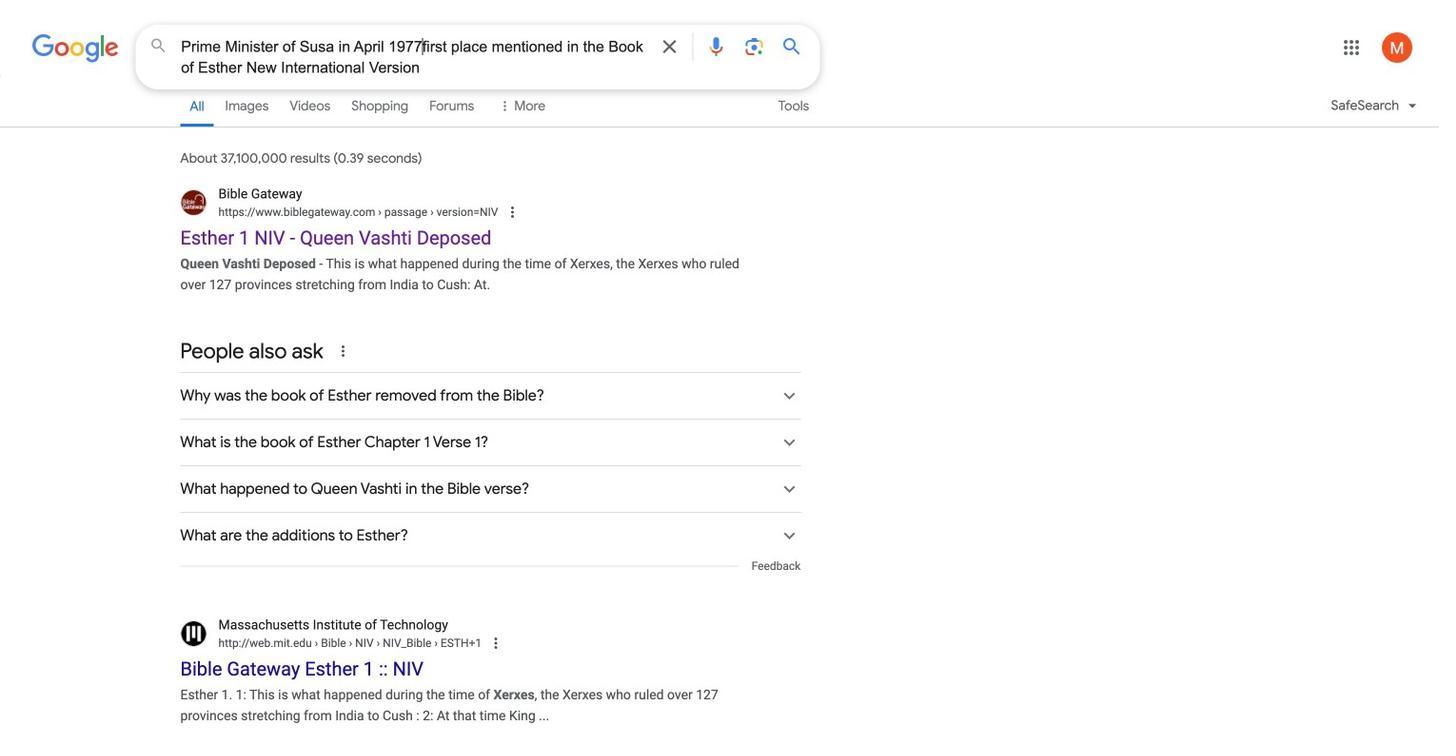 Task type: describe. For each thing, give the bounding box(es) containing it.
Search text field
[[181, 36, 647, 81]]

google image
[[32, 34, 119, 63]]



Task type: vqa. For each thing, say whether or not it's contained in the screenshot.
Change appearance icon
no



Task type: locate. For each thing, give the bounding box(es) containing it.
None text field
[[218, 204, 498, 221], [375, 206, 498, 219], [218, 635, 482, 652], [312, 637, 482, 650], [218, 204, 498, 221], [375, 206, 498, 219], [218, 635, 482, 652], [312, 637, 482, 650]]

None search field
[[0, 24, 820, 89]]

search by image image
[[743, 35, 766, 58]]

navigation
[[0, 84, 1439, 138]]

search by voice image
[[705, 35, 727, 58]]



